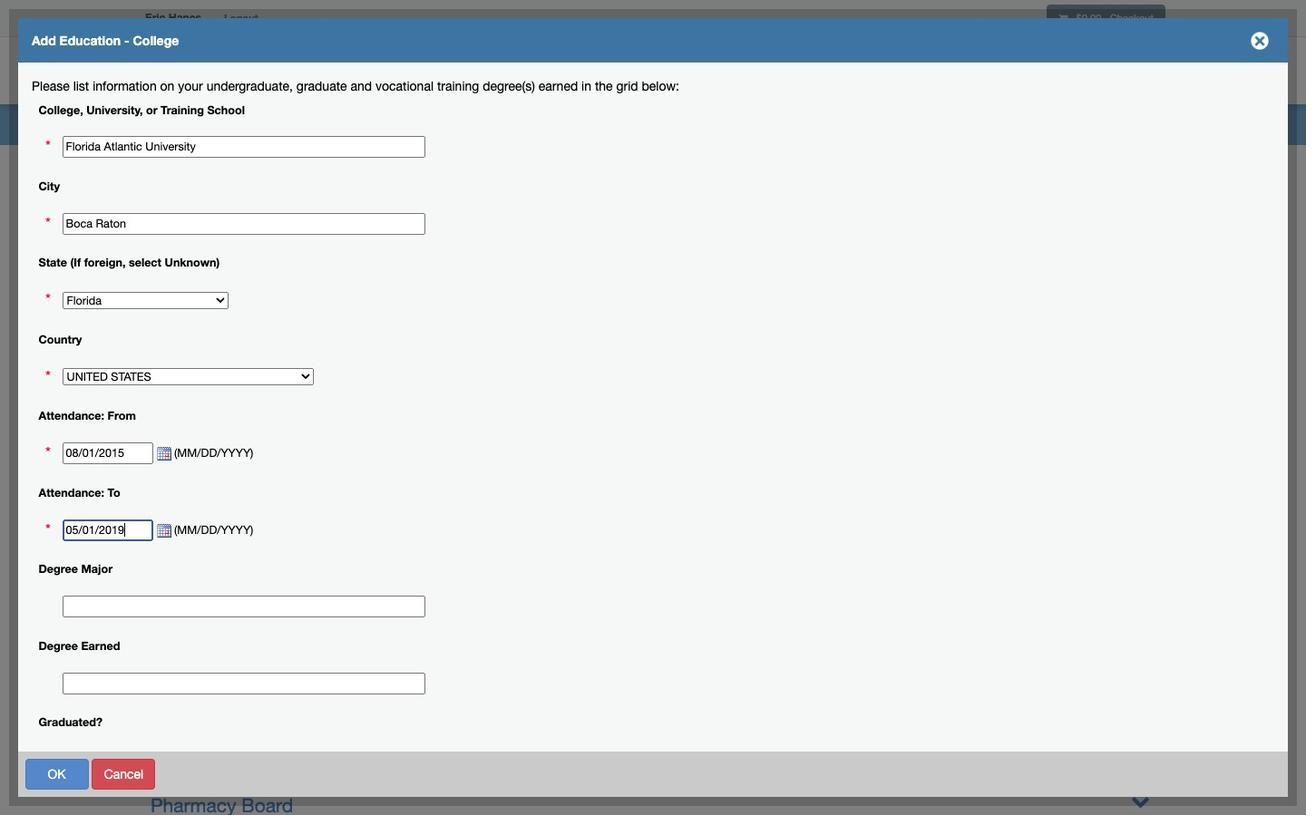 Task type: locate. For each thing, give the bounding box(es) containing it.
with
[[311, 123, 337, 139]]

unknown)
[[165, 256, 220, 270]]

from
[[108, 409, 136, 423]]

primary school type (high school, or ged)
[[307, 206, 540, 220]]

public and mailing addresses
[[45, 314, 150, 347]]

0 horizontal spatial and
[[84, 314, 106, 328]]

2 vertical spatial start
[[142, 693, 169, 708]]

or for action
[[411, 361, 422, 375]]

nursing for nursing board (rn, lpn & apn)
[[151, 534, 217, 556]]

25. please list information on your undergraduate, graduate and vocational training degree(s) earned in the grid below: element
[[253, 355, 1240, 409]]

education information
[[222, 79, 347, 93], [45, 610, 171, 624]]

1 action from the top
[[258, 206, 293, 220]]

personal information
[[45, 378, 163, 393]]

advanced practice nurse
[[216, 665, 361, 679], [216, 693, 361, 708]]

1 start from the top
[[142, 609, 169, 623]]

primary
[[307, 206, 349, 220]]

school up fields
[[207, 103, 245, 117]]

practice for 1st start link from the bottom of the page
[[277, 693, 324, 708]]

1 vertical spatial nurse
[[327, 693, 361, 708]]

practice
[[277, 665, 324, 679], [277, 693, 324, 708]]

college, university, or training school down information
[[39, 103, 245, 117]]

0 vertical spatial practice
[[277, 665, 324, 679]]

fields
[[222, 123, 258, 139]]

1 vertical spatial action
[[258, 361, 293, 375]]

or left ged) at the left top of the page
[[498, 206, 509, 220]]

action inside 25. please list information on your undergraduate, graduate and vocational training degree(s) earned in the grid below: element
[[258, 361, 293, 375]]

0 vertical spatial &
[[417, 385, 429, 406]]

college, university, or training school for action
[[303, 361, 510, 375]]

dental
[[151, 355, 205, 376]]

training up alarm
[[425, 361, 469, 375]]

information up with
[[283, 79, 347, 93]]

0 vertical spatial advanced
[[216, 665, 274, 679]]

*
[[411, 123, 416, 139], [45, 137, 51, 156], [45, 214, 51, 232], [45, 291, 51, 309], [45, 367, 51, 385], [45, 444, 51, 462], [45, 521, 51, 539], [45, 750, 51, 769]]

2 degree from the top
[[39, 639, 78, 653]]

information down location
[[106, 610, 171, 624]]

1 vertical spatial application
[[45, 203, 109, 218]]

2 advanced from the top
[[216, 693, 274, 708]]

1 vertical spatial degree
[[39, 639, 78, 653]]

(mm/dd/yyyy) for the attendance: from text field
[[171, 447, 263, 460]]

advanced down nursing board
[[216, 665, 274, 679]]

information
[[283, 79, 347, 93], [98, 378, 163, 393], [106, 610, 171, 624]]

list
[[73, 79, 89, 93]]

2 action from the top
[[258, 361, 293, 375]]

advanced practice nurse down nursing board
[[216, 665, 361, 679]]

occupational therapy board link
[[151, 765, 395, 787]]

home link
[[873, 41, 934, 104]]

1 practice from the top
[[277, 665, 324, 679]]

practice down nursing board
[[277, 665, 324, 679]]

0 vertical spatial training
[[161, 103, 204, 117]]

0 vertical spatial application
[[45, 111, 109, 125]]

action for primary school type (high school, or ged)
[[258, 206, 293, 220]]

1 vertical spatial start
[[142, 665, 169, 679]]

party
[[45, 268, 75, 282]]

degree left major
[[39, 563, 78, 576]]

1 degree from the top
[[39, 563, 78, 576]]

and up addresses
[[84, 314, 106, 328]]

training for please list information on your undergraduate, graduate and vocational training degree(s) earned in the grid below:
[[161, 103, 204, 117]]

& left alarm
[[417, 385, 429, 406]]

0 vertical spatial college,
[[39, 103, 83, 117]]

account
[[968, 66, 1021, 79]]

attendance:
[[39, 409, 104, 423], [39, 486, 104, 500]]

college, university, or training school up 'detective, security, fingerprint & alarm contractor board' 'link'
[[303, 361, 510, 375]]

training for action
[[425, 361, 469, 375]]

1 application from the top
[[45, 111, 109, 125]]

college, up "fingerprint"
[[303, 361, 348, 375]]

university,
[[86, 103, 143, 117], [351, 361, 408, 375]]

* left are
[[411, 123, 416, 139]]

1 vertical spatial and
[[84, 314, 106, 328]]

None button
[[25, 759, 88, 790], [92, 759, 155, 790], [229, 759, 302, 790], [305, 759, 355, 790], [1155, 759, 1268, 790], [25, 759, 88, 790], [92, 759, 155, 790], [229, 759, 302, 790], [305, 759, 355, 790], [1155, 759, 1268, 790]]

0 horizontal spatial university,
[[86, 103, 143, 117]]

school left 'type'
[[353, 206, 390, 220]]

graduated
[[307, 234, 362, 247]]

0 vertical spatial attendance:
[[39, 409, 104, 423]]

add education - college
[[32, 33, 179, 48]]

contact
[[79, 268, 124, 282]]

attendance: to
[[39, 486, 120, 500]]

2 start from the top
[[142, 665, 169, 679]]

my account
[[949, 66, 1021, 79]]

college, down please
[[39, 103, 83, 117]]

* down attendance: to
[[45, 521, 51, 539]]

therapy inside dental board detective, security, fingerprint & alarm contractor board limited liability company massage therapy board
[[233, 445, 302, 466]]

illinois department of financial and professional regulation image
[[136, 41, 550, 99]]

third-
[[142, 249, 176, 264]]

1 vertical spatial practice
[[277, 693, 324, 708]]

college, university, or training school inside 25. please list information on your undergraduate, graduate and vocational training degree(s) earned in the grid below: element
[[303, 361, 510, 375]]

1 horizontal spatial university,
[[351, 361, 408, 375]]

0 vertical spatial university,
[[86, 103, 143, 117]]

attendance: up of
[[39, 409, 104, 423]]

1 (mm/dd/yyyy) from the top
[[171, 447, 263, 460]]

0 vertical spatial or
[[146, 103, 158, 117]]

1 vertical spatial education information
[[45, 610, 171, 624]]

or down information
[[146, 103, 158, 117]]

nursing down permit at the left of page
[[151, 534, 217, 556]]

2 vertical spatial school
[[472, 361, 510, 375]]

0 vertical spatial advanced practice nurse
[[216, 665, 361, 679]]

occupational
[[151, 765, 264, 787]]

school inside 25. please list information on your undergraduate, graduate and vocational training degree(s) earned in the grid below: element
[[472, 361, 510, 375]]

1 attendance: from the top
[[39, 409, 104, 423]]

online services link
[[1035, 41, 1170, 104]]

advanced up 'occupational therapy board' on the bottom left
[[216, 693, 274, 708]]

$0.00
[[1076, 12, 1102, 24]]

1 vertical spatial university,
[[351, 361, 408, 375]]

hanes
[[169, 11, 201, 24]]

logout link
[[210, 0, 272, 36]]

* down date
[[45, 444, 51, 462]]

lpn
[[321, 534, 358, 556]]

education information up marked
[[222, 79, 347, 93]]

0 vertical spatial degree
[[39, 563, 78, 576]]

2 horizontal spatial school
[[472, 361, 510, 375]]

action for college, university, or training school
[[258, 361, 293, 375]]

degree major
[[39, 563, 113, 576]]

1 vertical spatial training
[[425, 361, 469, 375]]

action inside "24. please list information on your primary school education in the grid below:" element
[[258, 206, 293, 220]]

0 horizontal spatial &
[[363, 534, 375, 556]]

0 vertical spatial start
[[142, 609, 169, 623]]

education up degree earned
[[45, 610, 103, 624]]

my
[[949, 66, 965, 79]]

please
[[32, 79, 70, 93]]

0 horizontal spatial college, university, or training school
[[39, 103, 245, 117]]

attendance: up the temporary
[[39, 486, 104, 500]]

0 vertical spatial therapy
[[233, 445, 302, 466]]

online services
[[1050, 66, 1147, 79]]

practice for second start link from the bottom
[[277, 665, 324, 679]]

1 vertical spatial &
[[363, 534, 375, 556]]

start for second start link from the bottom
[[142, 665, 169, 679]]

close window image
[[1246, 26, 1275, 55]]

information up from at the bottom left
[[98, 378, 163, 393]]

military
[[45, 157, 86, 171]]

1 horizontal spatial school
[[353, 206, 390, 220]]

1 horizontal spatial &
[[417, 385, 429, 406]]

or up 'detective, security, fingerprint & alarm contractor board' 'link'
[[411, 361, 422, 375]]

agency
[[241, 295, 305, 317]]

1 vertical spatial advanced practice nurse
[[216, 693, 361, 708]]

1 horizontal spatial training
[[425, 361, 469, 375]]

* up public on the left top of the page
[[45, 291, 51, 309]]

0 horizontal spatial education information
[[45, 610, 171, 624]]

2 (mm/dd/yyyy) from the top
[[171, 523, 263, 537]]

0 vertical spatial school
[[207, 103, 245, 117]]

1 vertical spatial nursing
[[151, 534, 217, 556]]

nursing up degree earned text box
[[216, 609, 260, 623]]

of
[[75, 425, 87, 439]]

1 vertical spatial school
[[353, 206, 390, 220]]

& right lpn
[[363, 534, 375, 556]]

and inside public and mailing addresses
[[84, 314, 106, 328]]

university, down information
[[86, 103, 143, 117]]

degree
[[39, 563, 78, 576], [39, 639, 78, 653]]

2 vertical spatial start link
[[142, 693, 169, 708]]

0 horizontal spatial training
[[161, 103, 204, 117]]

attendance: for attendance: from
[[39, 409, 104, 423]]

2 advanced practice nurse from the top
[[216, 693, 361, 708]]

university, up "fingerprint"
[[351, 361, 408, 375]]

1 horizontal spatial college,
[[303, 361, 348, 375]]

0 vertical spatial education information
[[222, 79, 347, 93]]

1 vertical spatial start link
[[142, 665, 169, 679]]

* down graduated?
[[45, 750, 51, 769]]

degree for degree major
[[39, 563, 78, 576]]

2 vertical spatial nursing
[[216, 609, 260, 623]]

liability
[[219, 415, 283, 436]]

date of birth
[[45, 425, 117, 439]]

None image field
[[153, 447, 171, 462], [153, 524, 171, 538], [153, 447, 171, 462], [153, 524, 171, 538]]

nursing board (rn, lpn & apn) link
[[151, 534, 424, 556]]

0 vertical spatial nursing
[[109, 517, 153, 532]]

training down your
[[161, 103, 204, 117]]

university, inside 25. please list information on your undergraduate, graduate and vocational training degree(s) earned in the grid below: element
[[351, 361, 408, 375]]

services
[[1092, 66, 1144, 79]]

advanced
[[216, 665, 274, 679], [216, 693, 274, 708]]

degree earned
[[39, 639, 120, 653]]

college, inside 25. please list information on your undergraduate, graduate and vocational training degree(s) earned in the grid below: element
[[303, 361, 348, 375]]

(mm/dd/yyyy)
[[171, 447, 263, 460], [171, 523, 263, 537]]

action up delete this row image
[[258, 206, 293, 220]]

0 vertical spatial nurse
[[327, 665, 361, 679]]

education up fields
[[222, 79, 279, 93]]

1 vertical spatial (mm/dd/yyyy)
[[171, 523, 263, 537]]

2 attendance: from the top
[[39, 486, 104, 500]]

mailing
[[109, 314, 150, 328]]

detective, security, fingerprint & alarm contractor board link
[[151, 385, 637, 406]]

0 horizontal spatial school
[[207, 103, 245, 117]]

nursing down to
[[109, 517, 153, 532]]

Degree Major text field
[[62, 596, 425, 618]]

college, university, or training school for please list information on your undergraduate, graduate and vocational training degree(s) earned in the grid below:
[[39, 103, 245, 117]]

0 vertical spatial start link
[[142, 609, 169, 623]]

1 horizontal spatial or
[[411, 361, 422, 375]]

application down "city"
[[45, 203, 109, 218]]

shopping cart image
[[1059, 14, 1068, 24]]

advanced practice nurse up occupational therapy board "link"
[[216, 693, 361, 708]]

fingerprint
[[320, 385, 412, 406]]

registered nurse(rn) application instructions
[[45, 93, 179, 125]]

&
[[417, 385, 429, 406], [363, 534, 375, 556]]

2 practice from the top
[[277, 693, 324, 708]]

education information up earned
[[45, 610, 171, 624]]

and
[[351, 79, 372, 93], [84, 314, 106, 328]]

(if
[[70, 256, 81, 270]]

1 vertical spatial college,
[[303, 361, 348, 375]]

instructions
[[113, 111, 179, 125]]

corporation
[[223, 504, 325, 526]]

0 vertical spatial and
[[351, 79, 372, 93]]

below:
[[642, 79, 679, 93]]

school up alarm
[[472, 361, 510, 375]]

start
[[142, 609, 169, 623], [142, 665, 169, 679], [142, 693, 169, 708]]

delete this row image
[[258, 234, 273, 249]]

2 vertical spatial information
[[106, 610, 171, 624]]

and right graduate in the top of the page
[[351, 79, 372, 93]]

1 vertical spatial college, university, or training school
[[303, 361, 510, 375]]

0 vertical spatial action
[[258, 206, 293, 220]]

2 horizontal spatial or
[[498, 206, 509, 220]]

2 application from the top
[[45, 203, 109, 218]]

nurse
[[327, 665, 361, 679], [327, 693, 361, 708]]

registered
[[45, 93, 107, 107]]

temporary
[[45, 517, 105, 532]]

dental board detective, security, fingerprint & alarm contractor board limited liability company massage therapy board
[[151, 355, 637, 466]]

0 horizontal spatial or
[[146, 103, 158, 117]]

1 vertical spatial attendance:
[[39, 486, 104, 500]]

1 horizontal spatial college, university, or training school
[[303, 361, 510, 375]]

practice up 'occupational therapy board' on the bottom left
[[277, 693, 324, 708]]

foreign,
[[84, 256, 126, 270]]

fields marked with an asterisk * are required.
[[222, 123, 496, 139]]

dental board link
[[151, 355, 262, 376]]

school
[[207, 103, 245, 117], [353, 206, 390, 220], [472, 361, 510, 375]]

3 start from the top
[[142, 693, 169, 708]]

0 vertical spatial (mm/dd/yyyy)
[[171, 447, 263, 460]]

0 vertical spatial college, university, or training school
[[39, 103, 245, 117]]

close window image
[[1246, 26, 1275, 55]]

action up security,
[[258, 361, 293, 375]]

degree left earned
[[39, 639, 78, 653]]

2 vertical spatial or
[[411, 361, 422, 375]]

application down registered
[[45, 111, 109, 125]]

0 horizontal spatial college,
[[39, 103, 83, 117]]

type
[[394, 206, 419, 220]]

education down the temporary
[[45, 563, 103, 578]]

medical
[[151, 504, 218, 526]]

limited liability company link
[[151, 415, 371, 436]]

(high
[[422, 206, 450, 220]]

start for 1st start link from the bottom of the page
[[142, 693, 169, 708]]

1 vertical spatial advanced
[[216, 693, 274, 708]]



Task type: describe. For each thing, give the bounding box(es) containing it.
or for please list information on your undergraduate, graduate and vocational training degree(s) earned in the grid below:
[[146, 103, 158, 117]]

& inside dental board detective, security, fingerprint & alarm contractor board limited liability company massage therapy board
[[417, 385, 429, 406]]

accounting
[[151, 235, 247, 257]]

limited
[[151, 415, 213, 436]]

medical corporation
[[151, 504, 325, 526]]

an
[[340, 123, 355, 139]]

massage
[[151, 445, 228, 466]]

24. please list information on your primary school education in the grid below: element
[[253, 200, 1171, 254]]

add
[[32, 33, 56, 48]]

1 horizontal spatial and
[[351, 79, 372, 93]]

1 advanced practice nurse from the top
[[216, 665, 361, 679]]

education left -
[[59, 33, 121, 48]]

nursing board (rn, lpn & apn)
[[151, 534, 424, 556]]

authorization
[[45, 249, 120, 264]]

$0.00 checkout
[[1074, 12, 1154, 24]]

college, for please list information on your undergraduate, graduate and vocational training degree(s) earned in the grid below:
[[39, 103, 83, 117]]

information
[[93, 79, 157, 93]]

occupational therapy board
[[151, 765, 395, 787]]

university, for please list information on your undergraduate, graduate and vocational training degree(s) earned in the grid below:
[[86, 103, 143, 117]]

application method
[[45, 203, 156, 218]]

school for please list information on your undergraduate, graduate and vocational training degree(s) earned in the grid below:
[[207, 103, 245, 117]]

home
[[888, 66, 920, 79]]

Attendance: From text field
[[62, 443, 153, 465]]

1 vertical spatial or
[[498, 206, 509, 220]]

city
[[39, 180, 60, 193]]

temporary nursing permit
[[45, 517, 193, 532]]

training
[[437, 79, 479, 93]]

on
[[160, 79, 175, 93]]

Degree Earned text field
[[62, 673, 425, 695]]

education location
[[45, 563, 155, 578]]

please list information on your undergraduate, graduate and vocational training degree(s) earned in the grid below:
[[32, 79, 679, 93]]

marked
[[262, 123, 308, 139]]

company
[[289, 415, 371, 436]]

earned
[[81, 639, 120, 653]]

registered
[[32, 33, 114, 48]]

alarm
[[434, 385, 484, 406]]

detective,
[[151, 385, 236, 406]]

for
[[124, 249, 139, 264]]

birth
[[90, 425, 117, 439]]

state (if foreign, select unknown)
[[39, 256, 220, 270]]

addresses
[[45, 332, 105, 347]]

2 start link from the top
[[142, 665, 169, 679]]

personal
[[45, 378, 95, 393]]

required.
[[442, 123, 496, 139]]

eric
[[145, 11, 165, 24]]

asterisk
[[359, 123, 407, 139]]

the
[[595, 79, 613, 93]]

collection agency board link
[[151, 295, 362, 317]]

undergraduate,
[[207, 79, 293, 93]]

* down "city"
[[45, 214, 51, 232]]

status
[[90, 157, 126, 171]]

university, for action
[[351, 361, 408, 375]]

nurse
[[220, 33, 264, 48]]

method
[[113, 203, 156, 218]]

architecture board link
[[151, 265, 310, 287]]

collection
[[151, 295, 236, 317]]

are
[[419, 123, 439, 139]]

3 start link from the top
[[142, 693, 169, 708]]

chevron down image
[[1131, 792, 1150, 811]]

2 nurse from the top
[[327, 693, 361, 708]]

location
[[106, 563, 155, 578]]

* down the country on the left
[[45, 367, 51, 385]]

registered professional nurse
[[32, 33, 264, 48]]

online
[[1050, 66, 1089, 79]]

earned
[[539, 79, 578, 93]]

authorization for third- party contact
[[45, 249, 176, 282]]

school,
[[454, 206, 494, 220]]

eric hanes
[[145, 11, 201, 24]]

nursing for nursing board
[[216, 609, 260, 623]]

1 start link from the top
[[142, 609, 169, 623]]

nurse(rn)
[[110, 93, 168, 107]]

major
[[81, 563, 113, 576]]

attendance: from
[[39, 409, 136, 423]]

1 advanced from the top
[[216, 665, 274, 679]]

college, for action
[[303, 361, 348, 375]]

* up military
[[45, 137, 51, 156]]

1 vertical spatial therapy
[[269, 765, 338, 787]]

country
[[39, 333, 82, 346]]

permit
[[156, 517, 193, 532]]

vocational
[[376, 79, 434, 93]]

degree(s)
[[483, 79, 535, 93]]

Attendance: To text field
[[62, 520, 153, 541]]

accounting board link
[[151, 235, 304, 257]]

school for action
[[472, 361, 510, 375]]

nursing board
[[216, 609, 298, 623]]

apn)
[[380, 534, 424, 556]]

0 vertical spatial information
[[283, 79, 347, 93]]

1 nurse from the top
[[327, 665, 361, 679]]

1 horizontal spatial education information
[[222, 79, 347, 93]]

architecture
[[151, 265, 253, 287]]

1 vertical spatial information
[[98, 378, 163, 393]]

date
[[45, 425, 72, 439]]

graduate
[[296, 79, 347, 93]]

military status
[[45, 157, 126, 171]]

ged)
[[512, 206, 540, 220]]

edit this row image
[[279, 236, 297, 247]]

start for 3rd start link from the bottom
[[142, 609, 169, 623]]

application inside registered nurse(rn) application instructions
[[45, 111, 109, 125]]

-
[[124, 33, 129, 48]]

grid
[[616, 79, 638, 93]]

degree for degree earned
[[39, 639, 78, 653]]

to
[[108, 486, 120, 500]]

accounting board architecture board collection agency board
[[151, 235, 362, 317]]

(rn,
[[279, 534, 316, 556]]

College, University, or Training School text field
[[62, 137, 425, 158]]

logout
[[224, 12, 258, 24]]

City text field
[[62, 213, 425, 235]]

attendance: for attendance: to
[[39, 486, 104, 500]]

professional
[[117, 33, 216, 48]]

(mm/dd/yyyy) for 'attendance: to' "text field"
[[171, 523, 263, 537]]

graduated?
[[39, 716, 102, 730]]



Task type: vqa. For each thing, say whether or not it's contained in the screenshot.
checkbox
no



